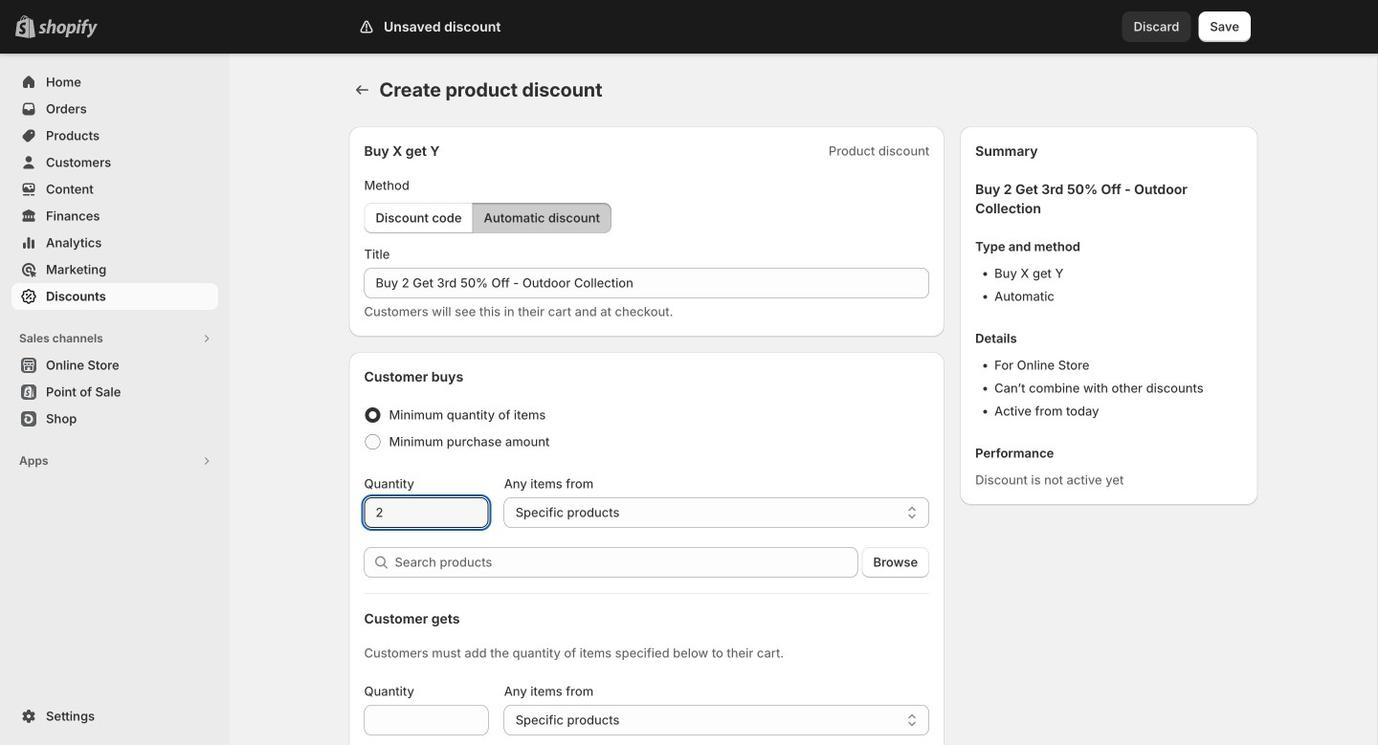 Task type: locate. For each thing, give the bounding box(es) containing it.
shopify image
[[38, 19, 98, 38]]

Search products text field
[[395, 548, 859, 578]]

None text field
[[364, 268, 930, 299], [364, 498, 489, 529], [364, 706, 489, 736], [364, 268, 930, 299], [364, 498, 489, 529], [364, 706, 489, 736]]



Task type: vqa. For each thing, say whether or not it's contained in the screenshot.
text box
yes



